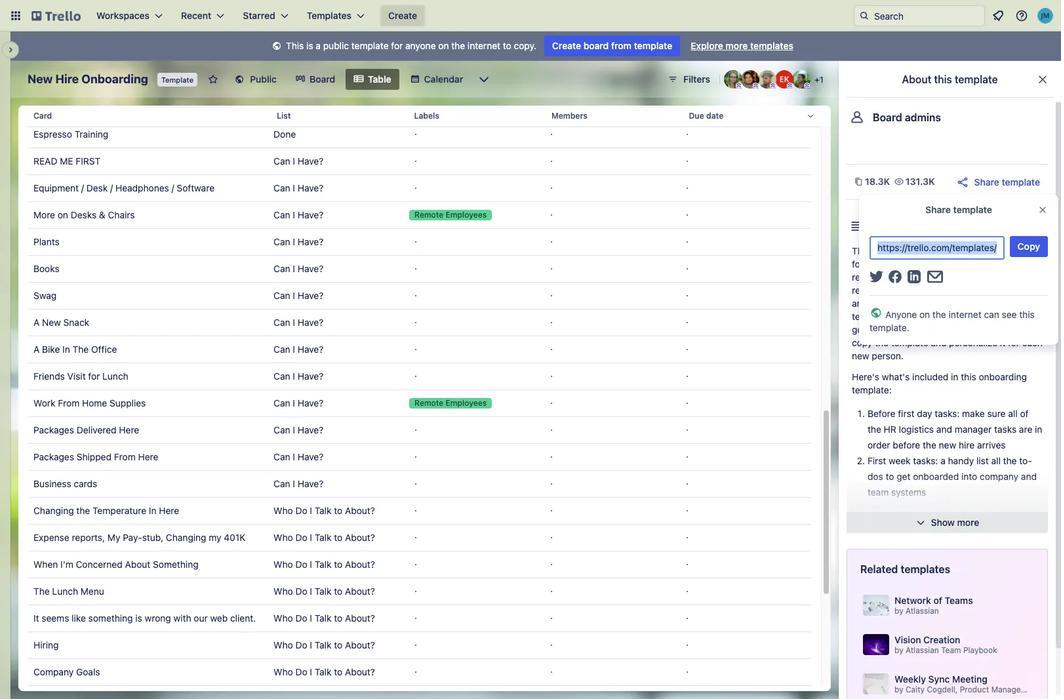 Task type: locate. For each thing, give the bounding box(es) containing it.
about down expense reports, my pay-stub, changing my 401k
[[125, 559, 150, 570]]

do
[[296, 505, 307, 516], [296, 532, 307, 543], [296, 559, 307, 570], [296, 586, 307, 597], [296, 613, 307, 624], [296, 640, 307, 651], [296, 667, 307, 678]]

1 do from the top
[[296, 505, 307, 516]]

packages up business
[[33, 451, 74, 463]]

5 row from the top
[[28, 201, 812, 229]]

about up admins
[[902, 73, 932, 85]]

/
[[81, 182, 84, 194], [110, 182, 113, 194], [172, 182, 174, 194]]

0 horizontal spatial about
[[125, 559, 150, 570]]

2 talk from the top
[[315, 532, 332, 543]]

0 vertical spatial from
[[957, 324, 979, 335]]

personalize
[[950, 337, 998, 348]]

16 row from the top
[[28, 497, 812, 525]]

Search field
[[870, 6, 985, 26]]

done
[[274, 129, 296, 140]]

can i have? for home
[[274, 398, 324, 409]]

a left bike
[[33, 344, 40, 355]]

can for in
[[274, 344, 290, 355]]

here's what's included in this onboarding template:
[[852, 371, 1027, 396]]

2 horizontal spatial get
[[1010, 311, 1024, 322]]

5 can from the top
[[274, 263, 290, 274]]

1 horizontal spatial tasks
[[995, 424, 1017, 435]]

1 atlassian from the top
[[906, 606, 939, 616]]

to
[[989, 285, 999, 296]]

1 horizontal spatial the
[[73, 344, 89, 355]]

0 vertical spatial of
[[1021, 408, 1029, 419]]

3 row from the top
[[28, 148, 812, 175]]

9 row from the top
[[28, 309, 812, 337]]

new
[[892, 259, 910, 270], [852, 350, 870, 362], [939, 440, 957, 451]]

who do i talk to about? for it seems like something is wrong with our web client.
[[274, 613, 375, 624]]

4 talk from the top
[[315, 586, 332, 597]]

and down list:
[[919, 518, 935, 529]]

9 can i have? from the top
[[274, 371, 324, 382]]

of left teams
[[934, 595, 943, 606]]

10 have? from the top
[[298, 398, 324, 409]]

0 horizontal spatial more
[[726, 40, 748, 51]]

share template up close popover image
[[975, 176, 1041, 187]]

new up 'handy' at the bottom of page
[[939, 440, 957, 451]]

with
[[892, 311, 910, 322], [174, 613, 191, 624]]

changing inside expense reports, my pay-stub, changing my 401k link
[[166, 532, 206, 543]]

board for board
[[310, 73, 335, 85]]

workspaces
[[96, 10, 150, 21]]

atlassian
[[906, 606, 939, 616], [906, 646, 939, 655]]

1 remote employees from the top
[[415, 210, 487, 220]]

10 can i have? from the top
[[274, 398, 324, 409]]

get up simply
[[1010, 311, 1024, 322]]

2 do from the top
[[296, 532, 307, 543]]

changing down business
[[33, 505, 74, 516]]

0 vertical spatial remote employees button
[[404, 202, 540, 228]]

1 who do i talk to about? from the top
[[274, 505, 375, 516]]

get down week
[[897, 471, 911, 482]]

all down human
[[912, 311, 922, 322]]

0 horizontal spatial share
[[926, 204, 951, 215]]

&
[[99, 209, 105, 220]]

None field
[[870, 236, 1005, 260]]

5 talk from the top
[[315, 613, 332, 624]]

share template up "centralized"
[[926, 204, 993, 215]]

0 vertical spatial in
[[62, 344, 70, 355]]

copy.
[[514, 40, 537, 51]]

1 vertical spatial of
[[934, 595, 943, 606]]

can i have?
[[274, 156, 324, 167], [274, 182, 324, 194], [274, 209, 324, 220], [274, 236, 324, 247], [274, 263, 324, 274], [274, 290, 324, 301], [274, 317, 324, 328], [274, 344, 324, 355], [274, 371, 324, 382], [274, 398, 324, 409], [274, 425, 324, 436], [274, 451, 324, 463], [274, 478, 324, 489]]

8 can i have? from the top
[[274, 344, 324, 355]]

from up personalize
[[957, 324, 979, 335]]

there,
[[981, 324, 1006, 335]]

in right included
[[951, 371, 959, 383]]

can for snack
[[274, 317, 290, 328]]

1 vertical spatial from
[[58, 398, 80, 409]]

Board name text field
[[21, 69, 155, 90]]

1 vertical spatial color: green, title: "remote employees" element
[[409, 398, 492, 409]]

19 row from the top
[[28, 578, 812, 606]]

row containing friends visit for lunch
[[28, 363, 812, 390]]

work
[[33, 398, 55, 409]]

1 vertical spatial get
[[1010, 311, 1024, 322]]

simply
[[1008, 324, 1036, 335]]

0 vertical spatial this
[[286, 40, 304, 51]]

who do i talk to about? for when i'm concerned about something
[[274, 559, 375, 570]]

have? for desks
[[298, 209, 324, 220]]

3 by from the top
[[895, 685, 904, 695]]

talk for the lunch menu
[[315, 586, 332, 597]]

new
[[28, 72, 53, 86], [42, 317, 61, 328]]

6 talk from the top
[[315, 640, 332, 651]]

who do i talk to about? for company goals
[[274, 667, 375, 678]]

1 horizontal spatial with
[[892, 311, 910, 322]]

create up "this is a public template for anyone on the internet to copy."
[[388, 10, 417, 21]]

can i have? for first
[[274, 156, 324, 167]]

labels button
[[409, 100, 547, 132]]

search image
[[860, 10, 870, 21]]

1 vertical spatial remote employees
[[415, 398, 487, 408]]

new down copy
[[852, 350, 870, 362]]

time
[[1024, 285, 1042, 296]]

0 horizontal spatial from
[[58, 398, 80, 409]]

0 horizontal spatial board
[[310, 73, 335, 85]]

1 vertical spatial atlassian
[[906, 646, 939, 655]]

1 horizontal spatial in
[[1035, 424, 1043, 435]]

is left public
[[307, 40, 313, 51]]

about? for concerned
[[345, 559, 375, 570]]

from inside this template provides a centralized space for every new hire to tackle all the job- related logistical items and business requirements to get onboarded. to save time and avoid human error, populate this template with all the tasks needed to get going for your company. from there, simply copy the template and personalize it for each new person.
[[957, 324, 979, 335]]

7 who do i talk to about? from the top
[[274, 667, 375, 678]]

/ left "software"
[[172, 182, 174, 194]]

internet down the onboarded.
[[949, 309, 982, 320]]

changing up something
[[166, 532, 206, 543]]

a up tackle
[[951, 245, 956, 257]]

1 vertical spatial share
[[926, 204, 951, 215]]

this member is an admin of this workspace. image right andre gorte (andregorte) image
[[770, 83, 776, 89]]

packages for packages shipped from here
[[33, 451, 74, 463]]

new inside row
[[42, 317, 61, 328]]

on right more
[[58, 209, 68, 220]]

2 who do i talk to about? from the top
[[274, 532, 375, 543]]

more for explore
[[726, 40, 748, 51]]

1 vertical spatial here
[[138, 451, 158, 463]]

atlassian up vision
[[906, 606, 939, 616]]

who for it seems like something is wrong with our web client.
[[274, 613, 293, 624]]

on for anyone on the internet can see this template.
[[920, 309, 930, 320]]

packages down work
[[33, 425, 74, 436]]

9 can from the top
[[274, 371, 290, 382]]

0 horizontal spatial this member is an admin of this workspace. image
[[753, 83, 759, 89]]

7 can from the top
[[274, 317, 290, 328]]

2 a from the top
[[33, 344, 40, 355]]

0 vertical spatial create
[[388, 10, 417, 21]]

in up stub, at the bottom
[[149, 505, 156, 516]]

by for weekly sync meeting
[[895, 685, 904, 695]]

friends
[[33, 371, 65, 382]]

18 row from the top
[[28, 551, 812, 579]]

1 horizontal spatial this
[[852, 245, 870, 257]]

row containing card
[[28, 100, 821, 132]]

anyone
[[406, 40, 436, 51]]

expense reports, my pay-stub, changing my 401k
[[33, 532, 246, 543]]

11 have? from the top
[[298, 425, 324, 436]]

0 horizontal spatial templates
[[751, 40, 794, 51]]

2 vertical spatial on
[[920, 309, 930, 320]]

tasks down "sure"
[[995, 424, 1017, 435]]

home
[[82, 398, 107, 409]]

0 horizontal spatial this member is an admin of this workspace. image
[[736, 83, 742, 89]]

1 vertical spatial remote employees button
[[404, 390, 540, 417]]

hire up 'handy' at the bottom of page
[[959, 440, 975, 451]]

3 have? from the top
[[298, 209, 324, 220]]

do for when i'm concerned about something
[[296, 559, 307, 570]]

by inside weekly sync meeting by caity cogdell, product manager @ trello
[[895, 685, 904, 695]]

populate
[[952, 298, 989, 309]]

at
[[973, 534, 981, 545]]

team
[[868, 487, 889, 498]]

onboarding
[[979, 371, 1027, 383]]

hiring
[[33, 640, 59, 651]]

who for the lunch menu
[[274, 586, 293, 597]]

a up onboarded
[[941, 455, 946, 467]]

1 horizontal spatial of
[[1021, 408, 1029, 419]]

visit
[[67, 371, 86, 382]]

0 horizontal spatial with
[[174, 613, 191, 624]]

1 about? from the top
[[345, 505, 375, 516]]

0 horizontal spatial of
[[934, 595, 943, 606]]

1 vertical spatial about
[[125, 559, 150, 570]]

1 vertical spatial with
[[174, 613, 191, 624]]

hr
[[884, 424, 897, 435]]

of inside before first day tasks: make sure all of the hr logistics and manager tasks are in order before the new hire arrives first week tasks: a handy list all the to- dos to get onboarded into company and team systems who's who list: help the newbie orient themselves and learn all about the key people they'll encounter at work
[[1021, 408, 1029, 419]]

0 vertical spatial share template
[[975, 176, 1041, 187]]

this member is an admin of this workspace. image
[[753, 83, 759, 89], [770, 83, 776, 89], [787, 83, 793, 89]]

6 do from the top
[[296, 640, 307, 651]]

this up simply
[[1020, 309, 1035, 320]]

1 vertical spatial more
[[958, 517, 980, 528]]

table containing espresso training
[[18, 100, 831, 699]]

131.3k
[[906, 176, 935, 187]]

job-
[[998, 259, 1015, 270]]

espresso training
[[33, 129, 108, 140]]

row containing espresso training
[[28, 121, 812, 148]]

here down packages delivered here link in the bottom left of the page
[[138, 451, 158, 463]]

from right shipped
[[114, 451, 136, 463]]

who do i talk to about? for changing the temperature in here
[[274, 505, 375, 516]]

starred
[[243, 10, 275, 21]]

0 vertical spatial tasks:
[[935, 408, 960, 419]]

7 can i have? from the top
[[274, 317, 324, 328]]

1 vertical spatial hire
[[959, 440, 975, 451]]

table
[[18, 100, 831, 699]]

1 horizontal spatial this member is an admin of this workspace. image
[[804, 83, 810, 89]]

2 vertical spatial here
[[159, 505, 179, 516]]

1 horizontal spatial in
[[149, 505, 156, 516]]

new inside board name text box
[[28, 72, 53, 86]]

create left board
[[552, 40, 581, 51]]

tasks:
[[935, 408, 960, 419], [914, 455, 939, 467]]

talk for expense reports, my pay-stub, changing my 401k
[[315, 532, 332, 543]]

first
[[76, 156, 101, 167]]

1 vertical spatial remote
[[415, 398, 444, 408]]

in inside before first day tasks: make sure all of the hr logistics and manager tasks are in order before the new hire arrives first week tasks: a handy list all the to- dos to get onboarded into company and team systems who's who list: help the newbie orient themselves and learn all about the key people they'll encounter at work
[[1035, 424, 1043, 435]]

21 row from the top
[[28, 632, 812, 659]]

remote employees button
[[404, 202, 540, 228], [404, 390, 540, 417]]

7 row from the top
[[28, 255, 812, 283]]

2 horizontal spatial new
[[939, 440, 957, 451]]

color: green, title: "remote employees" element
[[409, 210, 492, 220], [409, 398, 492, 409]]

something
[[88, 613, 133, 624]]

new left hire
[[28, 72, 53, 86]]

help
[[936, 503, 954, 514]]

22 row from the top
[[28, 659, 812, 686]]

4 about? from the top
[[345, 586, 375, 597]]

1 vertical spatial in
[[1035, 424, 1043, 435]]

2 atlassian from the top
[[906, 646, 939, 655]]

0 vertical spatial templates
[[751, 40, 794, 51]]

1 horizontal spatial internet
[[949, 309, 982, 320]]

1 remote employees button from the top
[[404, 202, 540, 228]]

this member is an admin of this workspace. image for priscilla parjet (priscillaparjet) image
[[804, 83, 810, 89]]

have? for home
[[298, 398, 324, 409]]

of up are
[[1021, 408, 1029, 419]]

8 have? from the top
[[298, 344, 324, 355]]

7 have? from the top
[[298, 317, 324, 328]]

meeting
[[953, 674, 988, 685]]

20 row from the top
[[28, 605, 812, 633]]

here inside changing the temperature in here link
[[159, 505, 179, 516]]

0 vertical spatial color: green, title: "remote employees" element
[[409, 210, 492, 220]]

a left public
[[316, 40, 321, 51]]

my
[[108, 532, 120, 543]]

0 vertical spatial more
[[726, 40, 748, 51]]

goals
[[76, 667, 100, 678]]

1 this member is an admin of this workspace. image from the left
[[753, 83, 759, 89]]

0 vertical spatial new
[[892, 259, 910, 270]]

andre gorte (andregorte) image
[[741, 70, 760, 89]]

0 horizontal spatial hire
[[912, 259, 928, 270]]

a down swag
[[33, 317, 40, 328]]

day
[[917, 408, 933, 419]]

7 do from the top
[[296, 667, 307, 678]]

templates up the chris temperson (christemperson) icon
[[751, 40, 794, 51]]

1 vertical spatial templates
[[901, 564, 951, 575]]

1 vertical spatial a
[[33, 344, 40, 355]]

this member is an admin of this workspace. image right the amy freiderson (amyfreiderson) image
[[753, 83, 759, 89]]

1 vertical spatial a
[[951, 245, 956, 257]]

template
[[352, 40, 389, 51], [634, 40, 673, 51], [955, 73, 998, 85], [1002, 176, 1041, 187], [954, 204, 993, 215], [873, 245, 910, 257], [852, 311, 890, 322], [892, 337, 929, 348]]

row
[[28, 100, 821, 132], [28, 121, 812, 148], [28, 148, 812, 175], [28, 175, 812, 202], [28, 201, 812, 229], [28, 228, 812, 256], [28, 255, 812, 283], [28, 282, 812, 310], [28, 309, 812, 337], [28, 336, 812, 363], [28, 363, 812, 390], [28, 390, 812, 417], [28, 417, 812, 444], [28, 444, 812, 471], [28, 470, 812, 498], [28, 497, 812, 525], [28, 524, 812, 552], [28, 551, 812, 579], [28, 578, 812, 606], [28, 605, 812, 633], [28, 632, 812, 659], [28, 659, 812, 686], [28, 686, 812, 699]]

templates down they'll
[[901, 564, 951, 575]]

all right learn on the right bottom of the page
[[961, 518, 970, 529]]

2 horizontal spatial /
[[172, 182, 174, 194]]

who for expense reports, my pay-stub, changing my 401k
[[274, 532, 293, 543]]

row containing hiring
[[28, 632, 812, 659]]

customize views image
[[478, 73, 491, 86]]

2 color: green, title: "remote employees" element from the top
[[409, 398, 492, 409]]

2 remote employees button from the top
[[404, 390, 540, 417]]

12 row from the top
[[28, 390, 812, 417]]

0 horizontal spatial the
[[33, 586, 50, 597]]

2 horizontal spatial a
[[951, 245, 956, 257]]

board inside "link"
[[310, 73, 335, 85]]

more up at
[[958, 517, 980, 528]]

9 have? from the top
[[298, 371, 324, 382]]

the down when
[[33, 586, 50, 597]]

remote employees for more on desks & chairs
[[415, 210, 487, 220]]

and right 'logistics'
[[937, 424, 953, 435]]

board down public
[[310, 73, 335, 85]]

from right work
[[58, 398, 80, 409]]

can i have? for for
[[274, 371, 324, 382]]

list button
[[272, 100, 409, 132]]

this left onboarding
[[961, 371, 977, 383]]

equipment / desk / headphones / software
[[33, 182, 215, 194]]

new up the logistical
[[892, 259, 910, 270]]

lunch down i'm
[[52, 586, 78, 597]]

remote for work from home supplies
[[415, 398, 444, 408]]

1 vertical spatial packages
[[33, 451, 74, 463]]

new hire onboarding
[[28, 72, 148, 86]]

by inside vision creation by atlassian team playbook
[[895, 646, 904, 655]]

3 do from the top
[[296, 559, 307, 570]]

here inside 'packages shipped from here' link
[[138, 451, 158, 463]]

4 can from the top
[[274, 236, 290, 247]]

2 this member is an admin of this workspace. image from the left
[[770, 83, 776, 89]]

1 by from the top
[[895, 606, 904, 616]]

share on linkedin image
[[908, 270, 921, 283]]

share on twitter image
[[870, 271, 884, 283]]

amy freiderson (amyfreiderson) image
[[724, 70, 743, 89]]

0 vertical spatial share
[[975, 176, 1000, 187]]

for right visit
[[88, 371, 100, 382]]

this member is an admin of this workspace. image left the chris temperson (christemperson) icon
[[736, 83, 742, 89]]

company goals link
[[33, 659, 263, 686]]

12 can from the top
[[274, 451, 290, 463]]

changing the temperature in here link
[[33, 498, 263, 524]]

space
[[1008, 245, 1033, 257]]

0 vertical spatial new
[[28, 72, 53, 86]]

2 can i have? from the top
[[274, 182, 324, 194]]

0 horizontal spatial get
[[897, 471, 911, 482]]

0 horizontal spatial a
[[316, 40, 321, 51]]

can for desks
[[274, 209, 290, 220]]

share inside button
[[975, 176, 1000, 187]]

on up company.
[[920, 309, 930, 320]]

have? for from
[[298, 451, 324, 463]]

this member is an admin of this workspace. image right the chris temperson (christemperson) icon
[[787, 83, 793, 89]]

it
[[1001, 337, 1006, 348]]

who for when i'm concerned about something
[[274, 559, 293, 570]]

this inside this template provides a centralized space for every new hire to tackle all the job- related logistical items and business requirements to get onboarded. to save time and avoid human error, populate this template with all the tasks needed to get going for your company. from there, simply copy the template and personalize it for each new person.
[[992, 298, 1007, 309]]

create button
[[381, 5, 425, 26]]

and down company.
[[931, 337, 947, 348]]

atlassian left team at the bottom
[[906, 646, 939, 655]]

with up the your
[[892, 311, 910, 322]]

here up stub, at the bottom
[[159, 505, 179, 516]]

/ right desk
[[110, 182, 113, 194]]

can i have? for from
[[274, 451, 324, 463]]

key
[[1016, 518, 1030, 529]]

have? for desk
[[298, 182, 324, 194]]

0 horizontal spatial create
[[388, 10, 417, 21]]

handy
[[948, 455, 974, 467]]

more right 'explore'
[[726, 40, 748, 51]]

2 by from the top
[[895, 646, 904, 655]]

get down "items"
[[922, 285, 936, 296]]

14 row from the top
[[28, 444, 812, 471]]

list
[[977, 455, 989, 467]]

all
[[970, 259, 979, 270], [912, 311, 922, 322], [1009, 408, 1018, 419], [992, 455, 1001, 467], [961, 518, 970, 529]]

1 vertical spatial employees
[[446, 398, 487, 408]]

do for expense reports, my pay-stub, changing my 401k
[[296, 532, 307, 543]]

before first day tasks: make sure all of the hr logistics and manager tasks are in order before the new hire arrives first week tasks: a handy list all the to- dos to get onboarded into company and team systems who's who list: help the newbie orient themselves and learn all about the key people they'll encounter at work
[[868, 408, 1043, 545]]

2 row from the top
[[28, 121, 812, 148]]

cards
[[74, 478, 97, 489]]

6 who do i talk to about? from the top
[[274, 640, 375, 651]]

@
[[1027, 685, 1034, 695]]

first
[[868, 455, 887, 467]]

this up every
[[852, 245, 870, 257]]

by up weekly
[[895, 646, 904, 655]]

a for a bike in the office
[[33, 344, 40, 355]]

when i'm concerned about something
[[33, 559, 199, 570]]

onboarding
[[82, 72, 148, 86]]

hire up share on linkedin image
[[912, 259, 928, 270]]

0 vertical spatial about
[[902, 73, 932, 85]]

1 horizontal spatial new
[[892, 259, 910, 270]]

1 vertical spatial on
[[58, 209, 68, 220]]

in right bike
[[62, 344, 70, 355]]

1 vertical spatial create
[[552, 40, 581, 51]]

2 this member is an admin of this workspace. image from the left
[[804, 83, 810, 89]]

desk
[[86, 182, 108, 194]]

row containing it seems like something is wrong with our web client.
[[28, 605, 812, 633]]

the inside "anyone on the internet can see this template."
[[933, 309, 947, 320]]

1 a from the top
[[33, 317, 40, 328]]

lunch down office
[[102, 371, 128, 382]]

15 row from the top
[[28, 470, 812, 498]]

7 talk from the top
[[315, 667, 332, 678]]

delivered
[[77, 425, 117, 436]]

do for company goals
[[296, 667, 307, 678]]

weekly sync meeting by caity cogdell, product manager @ trello
[[895, 674, 1056, 695]]

1 vertical spatial in
[[149, 505, 156, 516]]

1 horizontal spatial get
[[922, 285, 936, 296]]

3 can i have? from the top
[[274, 209, 324, 220]]

create for create board from template
[[552, 40, 581, 51]]

weekly
[[895, 674, 926, 685]]

17 row from the top
[[28, 524, 812, 552]]

all right list
[[992, 455, 1001, 467]]

friends visit for lunch link
[[33, 363, 263, 390]]

new left snack
[[42, 317, 61, 328]]

can for home
[[274, 398, 290, 409]]

13 have? from the top
[[298, 478, 324, 489]]

remote employees for work from home supplies
[[415, 398, 487, 408]]

row containing packages shipped from here
[[28, 444, 812, 471]]

the left office
[[73, 344, 89, 355]]

1 employees from the top
[[446, 210, 487, 220]]

board left admins
[[873, 112, 903, 123]]

more inside "button"
[[958, 517, 980, 528]]

0 vertical spatial internet
[[468, 40, 501, 51]]

8 row from the top
[[28, 282, 812, 310]]

1 color: green, title: "remote employees" element from the top
[[409, 210, 492, 220]]

who for company goals
[[274, 667, 293, 678]]

0 vertical spatial in
[[951, 371, 959, 383]]

0 vertical spatial on
[[439, 40, 449, 51]]

is left wrong
[[135, 613, 142, 624]]

1 vertical spatial tasks
[[995, 424, 1017, 435]]

2 employees from the top
[[446, 398, 487, 408]]

this member is an admin of this workspace. image left +
[[804, 83, 810, 89]]

do for the lunch menu
[[296, 586, 307, 597]]

about inside row
[[125, 559, 150, 570]]

5 can i have? from the top
[[274, 263, 324, 274]]

tackle
[[942, 259, 967, 270]]

this right sm "icon"
[[286, 40, 304, 51]]

1 talk from the top
[[315, 505, 332, 516]]

10 can from the top
[[274, 398, 290, 409]]

by up vision
[[895, 606, 904, 616]]

with inside this template provides a centralized space for every new hire to tackle all the job- related logistical items and business requirements to get onboarded. to save time and avoid human error, populate this template with all the tasks needed to get going for your company. from there, simply copy the template and personalize it for each new person.
[[892, 311, 910, 322]]

sm image
[[270, 40, 283, 53]]

1 can i have? from the top
[[274, 156, 324, 167]]

this inside this template provides a centralized space for every new hire to tackle all the job- related logistical items and business requirements to get onboarded. to save time and avoid human error, populate this template with all the tasks needed to get going for your company. from there, simply copy the template and personalize it for each new person.
[[852, 245, 870, 257]]

2 horizontal spatial on
[[920, 309, 930, 320]]

row containing when i'm concerned about something
[[28, 551, 812, 579]]

this member is an admin of this workspace. image
[[736, 83, 742, 89], [804, 83, 810, 89]]

tasks: right day
[[935, 408, 960, 419]]

0 vertical spatial remote employees
[[415, 210, 487, 220]]

2 horizontal spatial this member is an admin of this workspace. image
[[787, 83, 793, 89]]

can i have? for desk
[[274, 182, 324, 194]]

2 have? from the top
[[298, 182, 324, 194]]

here inside packages delivered here link
[[119, 425, 139, 436]]

create inside button
[[388, 10, 417, 21]]

jeremy miller (jeremymiller198) image
[[1038, 8, 1054, 24]]

by inside the network of teams by atlassian
[[895, 606, 904, 616]]

1 can from the top
[[274, 156, 290, 167]]

hiring link
[[33, 633, 263, 659]]

2 vertical spatial by
[[895, 685, 904, 695]]

11 row from the top
[[28, 363, 812, 390]]

about
[[902, 73, 932, 85], [125, 559, 150, 570]]

internet
[[468, 40, 501, 51], [949, 309, 982, 320]]

playbook
[[964, 646, 998, 655]]

creation
[[924, 634, 961, 646]]

1 vertical spatial is
[[135, 613, 142, 624]]

0 horizontal spatial tasks
[[940, 311, 963, 322]]

all right "sure"
[[1009, 408, 1018, 419]]

1 remote from the top
[[415, 210, 444, 220]]

on right anyone
[[439, 40, 449, 51]]

tasks down error,
[[940, 311, 963, 322]]

2 about? from the top
[[345, 532, 375, 543]]

2 vertical spatial new
[[939, 440, 957, 451]]

5 who do i talk to about? from the top
[[274, 613, 375, 624]]

every
[[867, 259, 890, 270]]

1 vertical spatial board
[[873, 112, 903, 123]]

and left avoid
[[852, 298, 868, 309]]

about
[[973, 518, 997, 529]]

0 horizontal spatial is
[[135, 613, 142, 624]]

on inside row
[[58, 209, 68, 220]]

by left 'caity'
[[895, 685, 904, 695]]

who do i talk to about? for the lunch menu
[[274, 586, 375, 597]]

1 horizontal spatial this member is an admin of this workspace. image
[[770, 83, 776, 89]]

2 packages from the top
[[33, 451, 74, 463]]

this down to
[[992, 298, 1007, 309]]

2 remote from the top
[[415, 398, 444, 408]]

/ left desk
[[81, 182, 84, 194]]

can i have? for here
[[274, 425, 324, 436]]

row containing more on desks & chairs
[[28, 201, 812, 229]]

3 this member is an admin of this workspace. image from the left
[[787, 83, 793, 89]]

tasks: up onboarded
[[914, 455, 939, 467]]

internet up customize views image
[[468, 40, 501, 51]]

2 remote employees from the top
[[415, 398, 487, 408]]

1 horizontal spatial lunch
[[102, 371, 128, 382]]

4 who do i talk to about? from the top
[[274, 586, 375, 597]]

0 vertical spatial atlassian
[[906, 606, 939, 616]]

needed
[[965, 311, 997, 322]]

company
[[980, 471, 1019, 482]]

1 row from the top
[[28, 100, 821, 132]]

do for hiring
[[296, 640, 307, 651]]

can for desk
[[274, 182, 290, 194]]

more for show
[[958, 517, 980, 528]]

0 horizontal spatial on
[[58, 209, 68, 220]]

team
[[942, 646, 962, 655]]

0 vertical spatial a
[[316, 40, 321, 51]]

here down supplies
[[119, 425, 139, 436]]

in right are
[[1035, 424, 1043, 435]]

a
[[316, 40, 321, 51], [951, 245, 956, 257], [941, 455, 946, 467]]

1 this member is an admin of this workspace. image from the left
[[736, 83, 742, 89]]

1 horizontal spatial share
[[975, 176, 1000, 187]]

on inside "anyone on the internet can see this template."
[[920, 309, 930, 320]]

0 vertical spatial here
[[119, 425, 139, 436]]

row containing a bike in the office
[[28, 336, 812, 363]]

share template inside button
[[975, 176, 1041, 187]]

11 can i have? from the top
[[274, 425, 324, 436]]

row containing changing the temperature in here
[[28, 497, 812, 525]]

0 horizontal spatial /
[[81, 182, 84, 194]]

5 about? from the top
[[345, 613, 375, 624]]

0 horizontal spatial this
[[286, 40, 304, 51]]

row containing books
[[28, 255, 812, 283]]

atlassian inside vision creation by atlassian team playbook
[[906, 646, 939, 655]]

2 can from the top
[[274, 182, 290, 194]]

3 can from the top
[[274, 209, 290, 220]]

close popover image
[[1038, 205, 1048, 215]]

with left the our
[[174, 613, 191, 624]]

create for create
[[388, 10, 417, 21]]



Task type: vqa. For each thing, say whether or not it's contained in the screenshot.
right 40
no



Task type: describe. For each thing, give the bounding box(es) containing it.
going
[[852, 324, 876, 335]]

temperature
[[93, 505, 146, 516]]

1 horizontal spatial about
[[902, 73, 932, 85]]

business
[[33, 478, 71, 489]]

our
[[194, 613, 208, 624]]

template:
[[852, 384, 892, 396]]

equipment / desk / headphones / software link
[[33, 175, 263, 201]]

for up related
[[852, 259, 864, 270]]

order
[[868, 440, 891, 451]]

software
[[177, 182, 215, 194]]

this up admins
[[935, 73, 953, 85]]

related templates
[[861, 564, 951, 575]]

0 notifications image
[[991, 8, 1007, 24]]

company
[[33, 667, 74, 678]]

manager
[[992, 685, 1024, 695]]

and down to- in the bottom right of the page
[[1022, 471, 1037, 482]]

a new snack
[[33, 317, 89, 328]]

like
[[72, 613, 86, 624]]

have? for in
[[298, 344, 324, 355]]

it seems like something is wrong with our web client. link
[[33, 606, 263, 632]]

back to home image
[[31, 5, 81, 26]]

the lunch menu link
[[33, 579, 263, 605]]

members
[[552, 111, 588, 121]]

talk for it seems like something is wrong with our web client.
[[315, 613, 332, 624]]

get inside before first day tasks: make sure all of the hr logistics and manager tasks are in order before the new hire arrives first week tasks: a handy list all the to- dos to get onboarded into company and team systems who's who list: help the newbie orient themselves and learn all about the key people they'll encounter at work
[[897, 471, 911, 482]]

shipped
[[77, 451, 112, 463]]

primary element
[[0, 0, 1062, 31]]

1 horizontal spatial is
[[307, 40, 313, 51]]

1
[[820, 75, 824, 85]]

about? for temperature
[[345, 505, 375, 516]]

board admins
[[873, 112, 941, 123]]

email image
[[928, 270, 944, 283]]

before
[[868, 408, 896, 419]]

employees for work from home supplies
[[446, 398, 487, 408]]

have? for snack
[[298, 317, 324, 328]]

for inside row
[[88, 371, 100, 382]]

who's
[[868, 503, 894, 514]]

espresso training link
[[33, 121, 263, 148]]

1 vertical spatial tasks:
[[914, 455, 939, 467]]

bike
[[42, 344, 60, 355]]

row containing packages delivered here
[[28, 417, 812, 444]]

about? for menu
[[345, 586, 375, 597]]

is inside row
[[135, 613, 142, 624]]

this inside "here's what's included in this onboarding template:"
[[961, 371, 977, 383]]

6 about? from the top
[[345, 640, 375, 651]]

a inside this template provides a centralized space for every new hire to tackle all the job- related logistical items and business requirements to get onboarded. to save time and avoid human error, populate this template with all the tasks needed to get going for your company. from there, simply copy the template and personalize it for each new person.
[[951, 245, 956, 257]]

workspaces button
[[89, 5, 171, 26]]

can
[[985, 309, 1000, 320]]

by for network of teams
[[895, 606, 904, 616]]

5 have? from the top
[[298, 263, 324, 274]]

systems
[[892, 487, 927, 498]]

changing inside changing the temperature in here link
[[33, 505, 74, 516]]

see
[[1002, 309, 1017, 320]]

13 can i have? from the top
[[274, 478, 324, 489]]

about this template
[[902, 73, 998, 85]]

have? for here
[[298, 425, 324, 436]]

explore more templates
[[691, 40, 794, 51]]

this for this is a public template for anyone on the internet to copy.
[[286, 40, 304, 51]]

the inside row
[[76, 505, 90, 516]]

to inside before first day tasks: make sure all of the hr logistics and manager tasks are in order before the new hire arrives first week tasks: a handy list all the to- dos to get onboarded into company and team systems who's who list: help the newbie orient themselves and learn all about the key people they'll encounter at work
[[886, 471, 895, 482]]

create board from template
[[552, 40, 673, 51]]

have? for first
[[298, 156, 324, 167]]

6 can from the top
[[274, 290, 290, 301]]

all down "centralized"
[[970, 259, 979, 270]]

+ 1
[[815, 75, 824, 85]]

concerned
[[76, 559, 123, 570]]

row containing a new snack
[[28, 309, 812, 337]]

teams
[[945, 595, 973, 606]]

row containing equipment / desk / headphones / software
[[28, 175, 812, 202]]

2 / from the left
[[110, 182, 113, 194]]

can for from
[[274, 451, 290, 463]]

week
[[889, 455, 911, 467]]

color: green, title: "remote employees" element for work from home supplies
[[409, 398, 492, 409]]

row containing swag
[[28, 282, 812, 310]]

row containing read me first
[[28, 148, 812, 175]]

3 / from the left
[[172, 182, 174, 194]]

remote for more on desks & chairs
[[415, 210, 444, 220]]

in inside "here's what's included in this onboarding template:"
[[951, 371, 959, 383]]

0 horizontal spatial in
[[62, 344, 70, 355]]

talk for when i'm concerned about something
[[315, 559, 332, 570]]

1 / from the left
[[81, 182, 84, 194]]

for left anyone
[[391, 40, 403, 51]]

0 vertical spatial get
[[922, 285, 936, 296]]

1 horizontal spatial on
[[439, 40, 449, 51]]

packages shipped from here link
[[33, 444, 263, 470]]

7 about? from the top
[[345, 667, 375, 678]]

here's
[[852, 371, 880, 383]]

my
[[209, 532, 221, 543]]

newbie
[[973, 503, 1003, 514]]

sure
[[988, 408, 1006, 419]]

list:
[[919, 503, 934, 514]]

do for it seems like something is wrong with our web client.
[[296, 613, 307, 624]]

due date button
[[684, 100, 821, 132]]

this member is an admin of this workspace. image for andre gorte (andregorte) image
[[753, 83, 759, 89]]

0 horizontal spatial new
[[852, 350, 870, 362]]

1 vertical spatial the
[[33, 586, 50, 597]]

it
[[33, 613, 39, 624]]

who inside before first day tasks: make sure all of the hr logistics and manager tasks are in order before the new hire arrives first week tasks: a handy list all the to- dos to get onboarded into company and team systems who's who list: help the newbie orient themselves and learn all about the key people they'll encounter at work
[[897, 503, 916, 514]]

chris temperson (christemperson) image
[[758, 70, 777, 89]]

about? for my
[[345, 532, 375, 543]]

this inside "anyone on the internet can see this template."
[[1020, 309, 1035, 320]]

card
[[33, 111, 52, 121]]

a bike in the office link
[[33, 337, 263, 363]]

when
[[33, 559, 58, 570]]

star or unstar board image
[[208, 74, 219, 85]]

templates
[[307, 10, 352, 21]]

this member is an admin of this workspace. image for the chris temperson (christemperson) icon
[[770, 83, 776, 89]]

date
[[707, 111, 724, 121]]

this for this template provides a centralized space for every new hire to tackle all the job- related logistical items and business requirements to get onboarded. to save time and avoid human error, populate this template with all the tasks needed to get going for your company. from there, simply copy the template and personalize it for each new person.
[[852, 245, 870, 257]]

a bike in the office
[[33, 344, 117, 355]]

this member is an admin of this workspace. image for the amy freiderson (amyfreiderson) image
[[736, 83, 742, 89]]

reports,
[[72, 532, 105, 543]]

with inside row
[[174, 613, 191, 624]]

recent
[[181, 10, 211, 21]]

hire inside before first day tasks: make sure all of the hr logistics and manager tasks are in order before the new hire arrives first week tasks: a handy list all the to- dos to get onboarded into company and team systems who's who list: help the newbie orient themselves and learn all about the key people they'll encounter at work
[[959, 440, 975, 451]]

atlassian inside the network of teams by atlassian
[[906, 606, 939, 616]]

who do i talk to about? for expense reports, my pay-stub, changing my 401k
[[274, 532, 375, 543]]

employees for more on desks & chairs
[[446, 210, 487, 220]]

6 have? from the top
[[298, 290, 324, 301]]

packages for packages delivered here
[[33, 425, 74, 436]]

members button
[[547, 100, 684, 132]]

when i'm concerned about something link
[[33, 552, 263, 578]]

of inside the network of teams by atlassian
[[934, 595, 943, 606]]

who for changing the temperature in here
[[274, 505, 293, 516]]

logistics
[[899, 424, 934, 435]]

row containing plants
[[28, 228, 812, 256]]

color: green, title: "remote employees" element for more on desks & chairs
[[409, 210, 492, 220]]

supplies
[[110, 398, 146, 409]]

me
[[60, 156, 73, 167]]

row containing company goals
[[28, 659, 812, 686]]

avoid
[[871, 298, 893, 309]]

board for board admins
[[873, 112, 903, 123]]

template inside button
[[1002, 176, 1041, 187]]

0 horizontal spatial lunch
[[52, 586, 78, 597]]

for right it
[[1008, 337, 1020, 348]]

can for here
[[274, 425, 290, 436]]

caity
[[906, 685, 925, 695]]

and down tackle
[[950, 272, 966, 283]]

company goals
[[33, 667, 100, 678]]

row containing expense reports, my pay-stub, changing my 401k
[[28, 524, 812, 552]]

row containing work from home supplies
[[28, 390, 812, 417]]

client.
[[230, 613, 256, 624]]

talk for hiring
[[315, 640, 332, 651]]

business cards
[[33, 478, 97, 489]]

can i have? for snack
[[274, 317, 324, 328]]

a inside before first day tasks: make sure all of the hr logistics and manager tasks are in order before the new hire arrives first week tasks: a handy list all the to- dos to get onboarded into company and team systems who's who list: help the newbie orient themselves and learn all about the key people they'll encounter at work
[[941, 455, 946, 467]]

401k
[[224, 532, 246, 543]]

who for hiring
[[274, 640, 293, 651]]

talk for company goals
[[315, 667, 332, 678]]

your
[[893, 324, 911, 335]]

talk for changing the temperature in here
[[315, 505, 332, 516]]

share on facebook image
[[888, 270, 902, 283]]

product
[[960, 685, 990, 695]]

more on desks & chairs link
[[33, 202, 263, 228]]

open information menu image
[[1016, 9, 1029, 22]]

4 can i have? from the top
[[274, 236, 324, 247]]

for left the your
[[879, 324, 890, 335]]

this member is an admin of this workspace. image for ellie kulick (elliekulick2) icon
[[787, 83, 793, 89]]

books link
[[33, 256, 263, 282]]

expense reports, my pay-stub, changing my 401k link
[[33, 525, 263, 551]]

priscilla parjet (priscillaparjet) image
[[793, 70, 811, 89]]

to-
[[1020, 455, 1033, 467]]

13 can from the top
[[274, 478, 290, 489]]

have? for for
[[298, 371, 324, 382]]

items
[[924, 272, 947, 283]]

included
[[913, 371, 949, 383]]

row containing the lunch menu
[[28, 578, 812, 606]]

swag
[[33, 290, 57, 301]]

onboarded.
[[938, 285, 987, 296]]

do for changing the temperature in here
[[296, 505, 307, 516]]

can i have? for in
[[274, 344, 324, 355]]

can i have? for desks
[[274, 209, 324, 220]]

4 have? from the top
[[298, 236, 324, 247]]

new inside before first day tasks: make sure all of the hr logistics and manager tasks are in order before the new hire arrives first week tasks: a handy list all the to- dos to get onboarded into company and team systems who's who list: help the newbie orient themselves and learn all about the key people they'll encounter at work
[[939, 440, 957, 451]]

2 vertical spatial from
[[114, 451, 136, 463]]

0 horizontal spatial internet
[[468, 40, 501, 51]]

on for more on desks & chairs
[[58, 209, 68, 220]]

stub,
[[142, 532, 163, 543]]

can for for
[[274, 371, 290, 382]]

tasks inside this template provides a centralized space for every new hire to tackle all the job- related logistical items and business requirements to get onboarded. to save time and avoid human error, populate this template with all the tasks needed to get going for your company. from there, simply copy the template and personalize it for each new person.
[[940, 311, 963, 322]]

remote employees button for work from home supplies
[[404, 390, 540, 417]]

hire inside this template provides a centralized space for every new hire to tackle all the job- related logistical items and business requirements to get onboarded. to save time and avoid human error, populate this template with all the tasks needed to get going for your company. from there, simply copy the template and personalize it for each new person.
[[912, 259, 928, 270]]

row containing business cards
[[28, 470, 812, 498]]

a for a new snack
[[33, 317, 40, 328]]

sync
[[929, 674, 950, 685]]

centralized
[[959, 245, 1006, 257]]

board link
[[287, 69, 343, 90]]

menu
[[81, 586, 104, 597]]

encounter
[[927, 534, 970, 545]]

0 vertical spatial the
[[73, 344, 89, 355]]

copy
[[1018, 241, 1041, 252]]

about? for like
[[345, 613, 375, 624]]

0 vertical spatial lunch
[[102, 371, 128, 382]]

6 can i have? from the top
[[274, 290, 324, 301]]

ellie kulick (elliekulick2) image
[[776, 70, 794, 89]]

1 vertical spatial share template
[[926, 204, 993, 215]]

person.
[[872, 350, 904, 362]]

remote employees button for more on desks & chairs
[[404, 202, 540, 228]]

create board from template link
[[545, 35, 681, 56]]

template.
[[870, 322, 910, 333]]

labels
[[414, 111, 440, 121]]

packages delivered here link
[[33, 417, 263, 444]]

tasks inside before first day tasks: make sure all of the hr logistics and manager tasks are in order before the new hire arrives first week tasks: a handy list all the to- dos to get onboarded into company and team systems who's who list: help the newbie orient themselves and learn all about the key people they'll encounter at work
[[995, 424, 1017, 435]]

internet inside "anyone on the internet can see this template."
[[949, 309, 982, 320]]

who do i talk to about? for hiring
[[274, 640, 375, 651]]

this is a public template for anyone on the internet to copy.
[[286, 40, 537, 51]]

23 row from the top
[[28, 686, 812, 699]]

related
[[861, 564, 899, 575]]

can for first
[[274, 156, 290, 167]]



